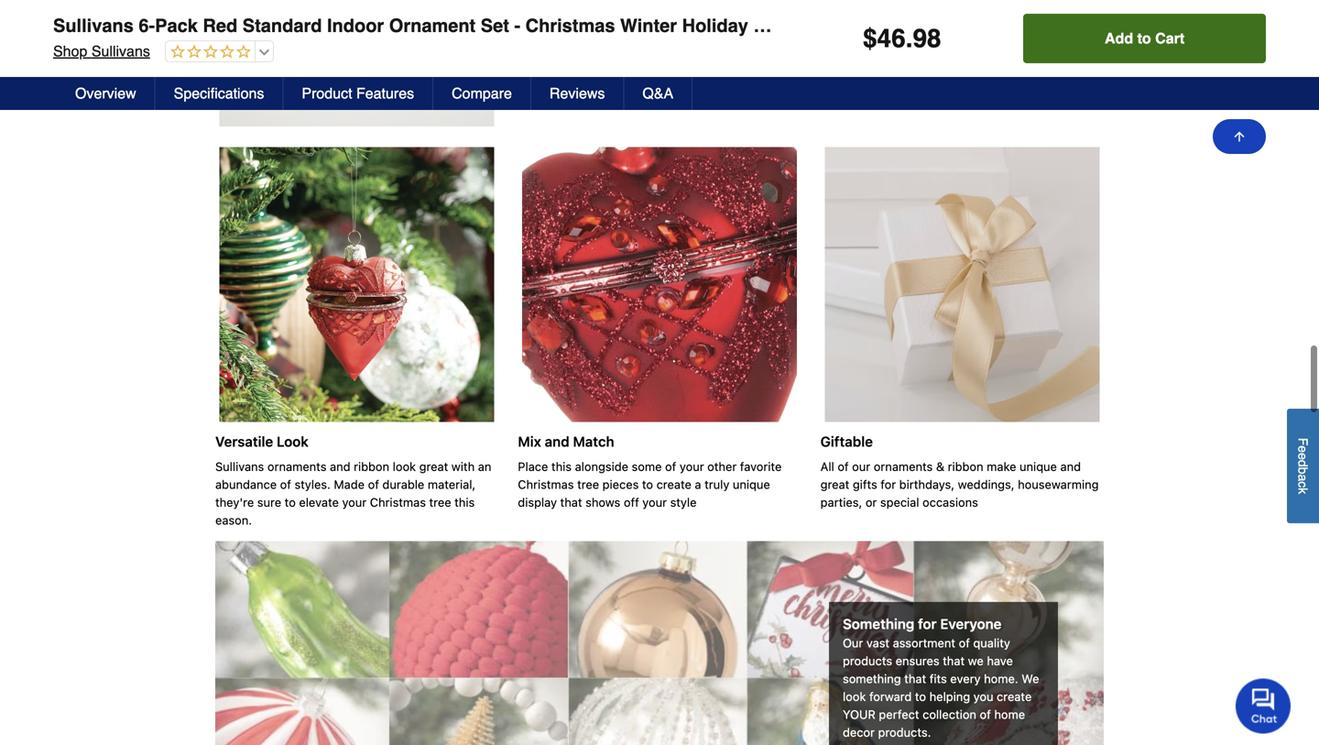 Task type: describe. For each thing, give the bounding box(es) containing it.
zero stars image
[[166, 44, 251, 61]]

set
[[481, 15, 510, 36]]

pack
[[155, 15, 198, 36]]

1 vertical spatial sullivans
[[91, 43, 150, 60]]

compare
[[452, 85, 512, 102]]

product
[[302, 85, 352, 102]]

indoor
[[327, 15, 384, 36]]

reviews button
[[532, 77, 625, 110]]

shop
[[53, 43, 87, 60]]

$ 46 . 98
[[863, 24, 942, 53]]

specifications
[[174, 85, 264, 102]]

f e e d b a c k
[[1297, 438, 1311, 494]]

0 vertical spatial sullivans
[[53, 15, 134, 36]]

holiday
[[683, 15, 749, 36]]

overview
[[75, 85, 136, 102]]

-
[[515, 15, 521, 36]]

ornament
[[389, 15, 476, 36]]

add to cart
[[1106, 30, 1185, 47]]

specifications button
[[156, 77, 284, 110]]

cart
[[1156, 30, 1185, 47]]

arrow up image
[[1233, 129, 1248, 144]]

sullivans 6-pack red standard indoor ornament set - christmas winter holiday decoration
[[53, 15, 850, 36]]

$
[[863, 24, 878, 53]]

2 e from the top
[[1297, 453, 1311, 460]]

shop sullivans
[[53, 43, 150, 60]]



Task type: locate. For each thing, give the bounding box(es) containing it.
e
[[1297, 446, 1311, 453], [1297, 453, 1311, 460]]

1 e from the top
[[1297, 446, 1311, 453]]

sullivans down 6-
[[91, 43, 150, 60]]

features
[[357, 85, 414, 102]]

add to cart button
[[1024, 14, 1267, 63]]

e up d
[[1297, 446, 1311, 453]]

chat invite button image
[[1237, 678, 1292, 734]]

winter
[[621, 15, 677, 36]]

c
[[1297, 481, 1311, 488]]

k
[[1297, 488, 1311, 494]]

98
[[913, 24, 942, 53]]

compare button
[[434, 77, 532, 110]]

f
[[1297, 438, 1311, 446]]

d
[[1297, 460, 1311, 467]]

b
[[1297, 467, 1311, 474]]

46
[[878, 24, 906, 53]]

product features
[[302, 85, 414, 102]]

reviews
[[550, 85, 605, 102]]

e up b
[[1297, 453, 1311, 460]]

f e e d b a c k button
[[1288, 409, 1320, 523]]

sullivans
[[53, 15, 134, 36], [91, 43, 150, 60]]

q&a
[[643, 85, 674, 102]]

decoration
[[754, 15, 850, 36]]

product features button
[[284, 77, 434, 110]]

6-
[[139, 15, 155, 36]]

to
[[1138, 30, 1152, 47]]

a
[[1297, 474, 1311, 481]]

add
[[1106, 30, 1134, 47]]

christmas
[[526, 15, 616, 36]]

sullivans up shop sullivans
[[53, 15, 134, 36]]

overview button
[[57, 77, 156, 110]]

red
[[203, 15, 238, 36]]

q&a button
[[625, 77, 693, 110]]

.
[[906, 24, 913, 53]]

standard
[[243, 15, 322, 36]]



Task type: vqa. For each thing, say whether or not it's contained in the screenshot.
1st AcuRite from left
no



